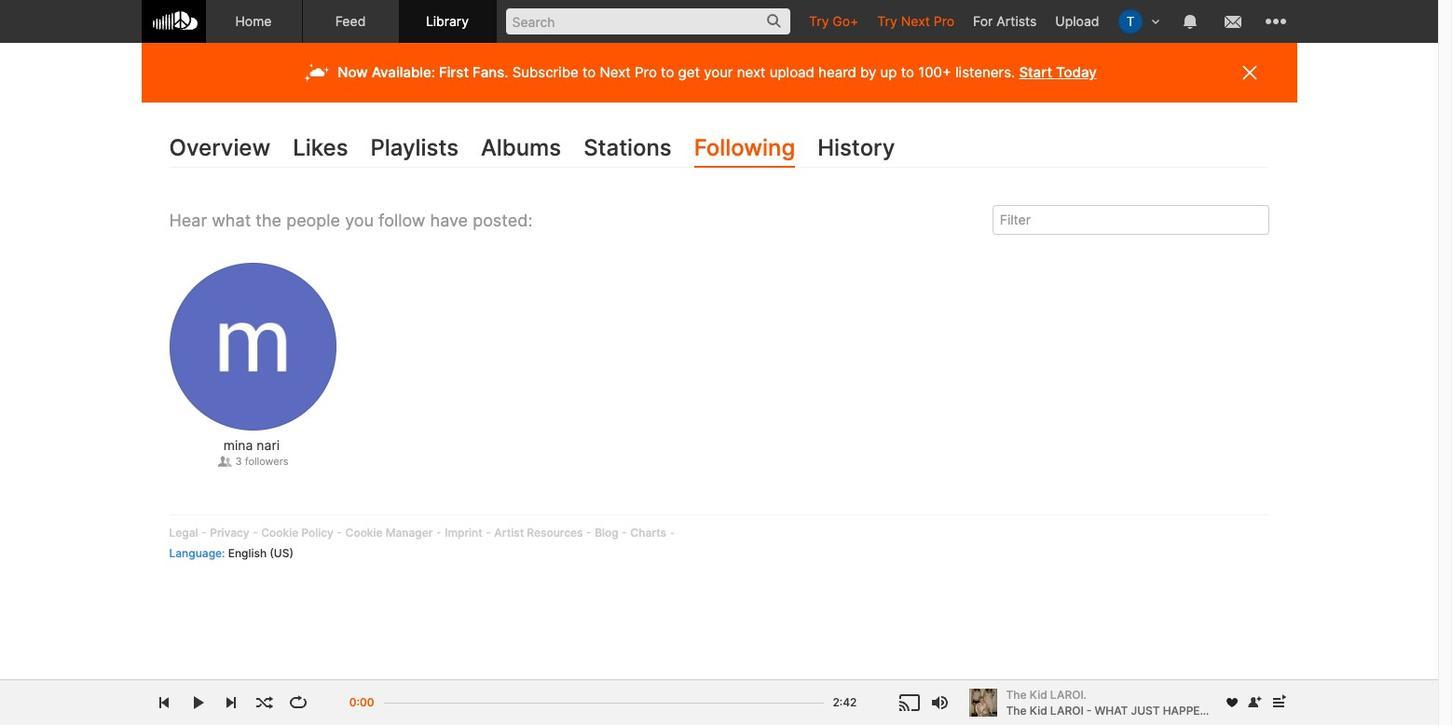 Task type: vqa. For each thing, say whether or not it's contained in the screenshot.
middle to
yes



Task type: locate. For each thing, give the bounding box(es) containing it.
the
[[1006, 687, 1027, 701], [1006, 703, 1027, 717]]

today
[[1056, 63, 1097, 81]]

upload
[[1056, 13, 1100, 29]]

to right up
[[901, 63, 914, 81]]

pro left for at the top right of page
[[934, 13, 955, 29]]

upload
[[770, 63, 815, 81]]

1 horizontal spatial pro
[[934, 13, 955, 29]]

next down search search box
[[600, 63, 631, 81]]

legal link
[[169, 526, 198, 540]]

⁃ right the charts
[[669, 526, 675, 540]]

home link
[[206, 0, 302, 43]]

playlists
[[371, 134, 459, 161]]

-
[[1087, 703, 1092, 717]]

1 vertical spatial kid
[[1030, 703, 1047, 717]]

3 ⁃ from the left
[[337, 526, 343, 540]]

try
[[809, 13, 829, 29], [878, 13, 898, 29]]

(us)
[[270, 546, 294, 560]]

⁃ right legal on the left bottom of the page
[[201, 526, 207, 540]]

have
[[430, 210, 468, 230]]

3 followers link
[[218, 455, 289, 468]]

try inside 'link'
[[809, 13, 829, 29]]

heard
[[819, 63, 856, 81]]

cookie manager link
[[345, 526, 433, 540]]

mina nari link
[[224, 437, 280, 455]]

mina nari 3 followers
[[224, 438, 289, 468]]

start
[[1019, 63, 1052, 81]]

resources
[[527, 526, 583, 540]]

1 cookie from the left
[[261, 526, 299, 540]]

1 kid from the top
[[1030, 687, 1047, 701]]

pro left get
[[635, 63, 657, 81]]

1 vertical spatial the
[[1006, 703, 1027, 717]]

posted:
[[473, 210, 533, 230]]

1 horizontal spatial try
[[878, 13, 898, 29]]

None search field
[[496, 0, 800, 42]]

laroi
[[1050, 703, 1084, 717]]

feed link
[[302, 0, 399, 43]]

policy
[[302, 526, 334, 540]]

⁃ right policy
[[337, 526, 343, 540]]

next
[[901, 13, 930, 29], [600, 63, 631, 81]]

next inside try next pro link
[[901, 13, 930, 29]]

0 vertical spatial kid
[[1030, 687, 1047, 701]]

⁃ left blog
[[586, 526, 592, 540]]

1 try from the left
[[809, 13, 829, 29]]

imprint
[[445, 526, 483, 540]]

6 ⁃ from the left
[[586, 526, 592, 540]]

likes link
[[293, 131, 348, 168]]

next up 100+
[[901, 13, 930, 29]]

1 vertical spatial next
[[600, 63, 631, 81]]

people
[[286, 210, 340, 230]]

1 horizontal spatial to
[[661, 63, 674, 81]]

go+
[[833, 13, 859, 29]]

overview
[[169, 134, 271, 161]]

0 vertical spatial the
[[1006, 687, 1027, 701]]

1 horizontal spatial next
[[901, 13, 930, 29]]

blog link
[[595, 526, 619, 540]]

⁃ left artist
[[486, 526, 491, 540]]

0 horizontal spatial to
[[583, 63, 596, 81]]

try for try next pro
[[878, 13, 898, 29]]

⁃ up english
[[252, 526, 258, 540]]

0 vertical spatial next
[[901, 13, 930, 29]]

english
[[228, 546, 267, 560]]

kid
[[1030, 687, 1047, 701], [1030, 703, 1047, 717]]

pro
[[934, 13, 955, 29], [635, 63, 657, 81]]

to left get
[[661, 63, 674, 81]]

1 vertical spatial pro
[[635, 63, 657, 81]]

happened
[[1163, 703, 1223, 717]]

home
[[235, 13, 272, 29]]

get
[[678, 63, 700, 81]]

try right go+
[[878, 13, 898, 29]]

0 horizontal spatial cookie
[[261, 526, 299, 540]]

kid left laroi
[[1030, 703, 1047, 717]]

your
[[704, 63, 733, 81]]

⁃
[[201, 526, 207, 540], [252, 526, 258, 540], [337, 526, 343, 540], [436, 526, 442, 540], [486, 526, 491, 540], [586, 526, 592, 540], [622, 526, 628, 540], [669, 526, 675, 540]]

available:
[[372, 63, 435, 81]]

⁃ right blog
[[622, 526, 628, 540]]

0 vertical spatial pro
[[934, 13, 955, 29]]

upload link
[[1046, 0, 1109, 42]]

0:00
[[349, 695, 374, 709]]

to right subscribe
[[583, 63, 596, 81]]

2 horizontal spatial to
[[901, 63, 914, 81]]

privacy
[[210, 526, 249, 540]]

kid left the laroi. at the right
[[1030, 687, 1047, 701]]

fans.
[[473, 63, 509, 81]]

overview link
[[169, 131, 271, 168]]

by
[[860, 63, 877, 81]]

7 ⁃ from the left
[[622, 526, 628, 540]]

try for try go+
[[809, 13, 829, 29]]

2 try from the left
[[878, 13, 898, 29]]

Filter text field
[[993, 205, 1269, 235]]

cookie up (us)
[[261, 526, 299, 540]]

history link
[[818, 131, 895, 168]]

cookie
[[261, 526, 299, 540], [345, 526, 383, 540]]

next
[[737, 63, 766, 81]]

progress bar
[[384, 694, 824, 724]]

cookie left manager
[[345, 526, 383, 540]]

playlists link
[[371, 131, 459, 168]]

1 horizontal spatial cookie
[[345, 526, 383, 540]]

Search search field
[[506, 8, 790, 34]]

⁃ left imprint link
[[436, 526, 442, 540]]

to
[[583, 63, 596, 81], [661, 63, 674, 81], [901, 63, 914, 81]]

try left go+
[[809, 13, 829, 29]]

following link
[[694, 131, 795, 168]]

likes
[[293, 134, 348, 161]]

0 horizontal spatial try
[[809, 13, 829, 29]]

nari
[[257, 438, 280, 453]]

subscribe
[[512, 63, 579, 81]]

mina nari's avatar element
[[169, 263, 337, 431]]



Task type: describe. For each thing, give the bounding box(es) containing it.
stations link
[[584, 131, 672, 168]]

legal ⁃ privacy ⁃ cookie policy ⁃ cookie manager ⁃ imprint ⁃ artist resources ⁃ blog ⁃ charts ⁃ language: english (us)
[[169, 526, 675, 560]]

1 the from the top
[[1006, 687, 1027, 701]]

1 to from the left
[[583, 63, 596, 81]]

hear
[[169, 210, 207, 230]]

albums
[[481, 134, 561, 161]]

artists
[[997, 13, 1037, 29]]

cookie policy link
[[261, 526, 334, 540]]

charts
[[631, 526, 667, 540]]

2 to from the left
[[661, 63, 674, 81]]

stations
[[584, 134, 672, 161]]

charts link
[[631, 526, 667, 540]]

1 ⁃ from the left
[[201, 526, 207, 540]]

2:42
[[833, 695, 857, 709]]

what
[[212, 210, 251, 230]]

3
[[235, 455, 242, 468]]

mina
[[224, 438, 253, 453]]

for artists link
[[964, 0, 1046, 42]]

the kid laroi. the kid laroi - what just happened
[[1006, 687, 1223, 717]]

laroi.
[[1050, 687, 1087, 701]]

imprint link
[[445, 526, 483, 540]]

manager
[[386, 526, 433, 540]]

3 to from the left
[[901, 63, 914, 81]]

try go+ link
[[800, 0, 868, 42]]

artist resources link
[[494, 526, 583, 540]]

tara schultz's avatar element
[[1118, 9, 1142, 34]]

0 horizontal spatial pro
[[635, 63, 657, 81]]

just
[[1131, 703, 1160, 717]]

listeners.
[[956, 63, 1015, 81]]

privacy link
[[210, 526, 249, 540]]

4 ⁃ from the left
[[436, 526, 442, 540]]

history
[[818, 134, 895, 161]]

the
[[256, 210, 282, 230]]

artist
[[494, 526, 524, 540]]

5 ⁃ from the left
[[486, 526, 491, 540]]

now available: first fans. subscribe to next pro to get your next upload heard by up to 100+ listeners. start today
[[338, 63, 1097, 81]]

followers
[[245, 455, 289, 468]]

8 ⁃ from the left
[[669, 526, 675, 540]]

2 kid from the top
[[1030, 703, 1047, 717]]

start today link
[[1019, 63, 1097, 81]]

2 the from the top
[[1006, 703, 1027, 717]]

next up image
[[1267, 692, 1290, 714]]

try next pro
[[878, 13, 955, 29]]

the kid laroi - what just happened element
[[969, 689, 997, 717]]

try go+
[[809, 13, 859, 29]]

blog
[[595, 526, 619, 540]]

library
[[426, 13, 469, 29]]

try next pro link
[[868, 0, 964, 42]]

the kid laroi. link
[[1006, 687, 1214, 703]]

library link
[[399, 0, 496, 43]]

albums link
[[481, 131, 561, 168]]

first
[[439, 63, 469, 81]]

language:
[[169, 546, 225, 560]]

what
[[1095, 703, 1128, 717]]

hear what the people you follow have posted:
[[169, 210, 533, 230]]

for
[[973, 13, 993, 29]]

2 cookie from the left
[[345, 526, 383, 540]]

legal
[[169, 526, 198, 540]]

following
[[694, 134, 795, 161]]

100+
[[918, 63, 952, 81]]

up
[[881, 63, 897, 81]]

0 horizontal spatial next
[[600, 63, 631, 81]]

the kid laroi - what just happened link
[[1006, 702, 1223, 719]]

2 ⁃ from the left
[[252, 526, 258, 540]]

follow
[[379, 210, 426, 230]]

for artists
[[973, 13, 1037, 29]]

feed
[[335, 13, 366, 29]]

you
[[345, 210, 374, 230]]

now
[[338, 63, 368, 81]]



